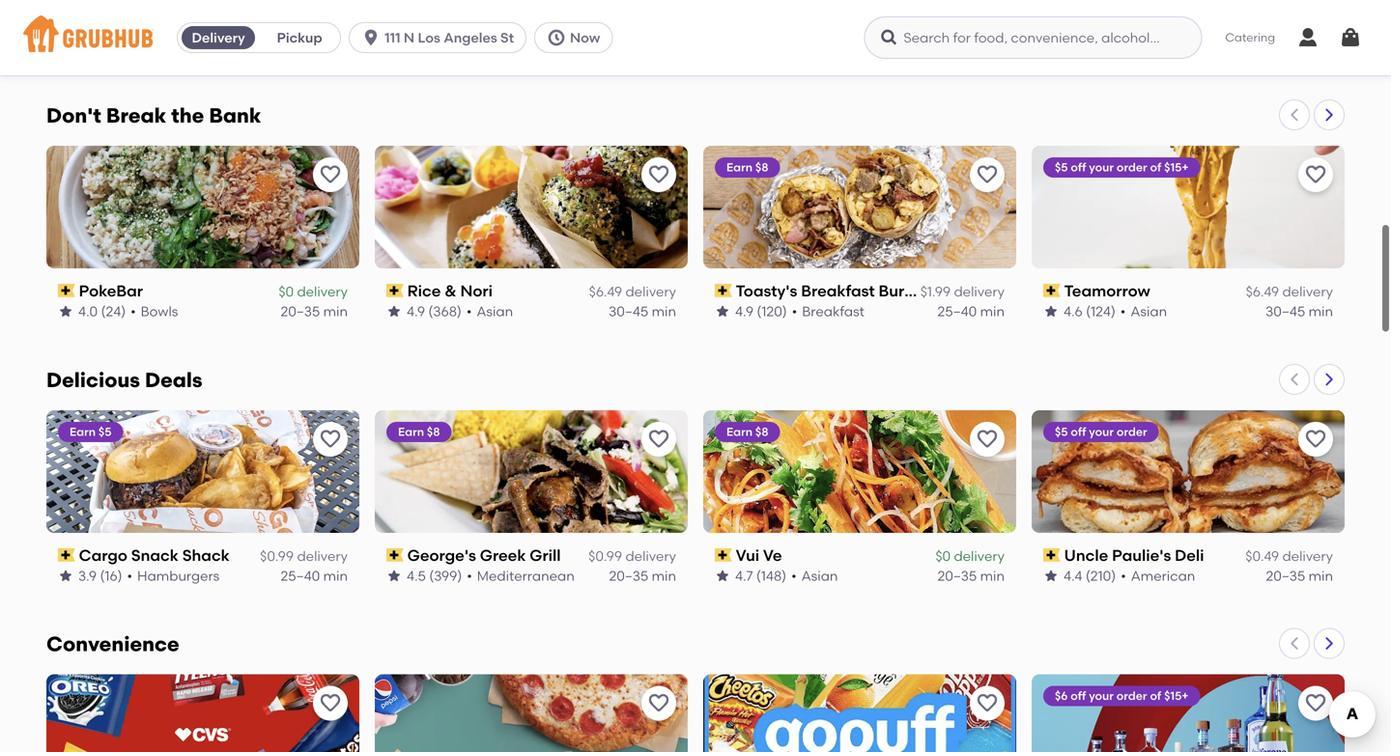 Task type: locate. For each thing, give the bounding box(es) containing it.
delivery
[[297, 19, 348, 36], [626, 19, 677, 36], [954, 19, 1005, 36], [1283, 19, 1334, 36], [297, 284, 348, 300], [626, 284, 677, 300], [954, 284, 1005, 300], [1283, 284, 1334, 300], [297, 549, 348, 565], [626, 549, 677, 565], [954, 549, 1005, 565], [1283, 549, 1334, 565]]

svg image
[[1297, 26, 1320, 49], [880, 28, 899, 47]]

0 horizontal spatial 4.7 (148)
[[735, 568, 787, 585]]

2 order from the top
[[1117, 425, 1148, 439]]

• hamburgers
[[127, 39, 220, 55], [127, 568, 220, 585]]

3.9 (16) up don't at top
[[78, 39, 122, 55]]

1 horizontal spatial (148)
[[1085, 39, 1115, 55]]

1 vertical spatial your
[[1089, 425, 1114, 439]]

0 horizontal spatial ve
[[763, 546, 782, 565]]

1 of from the top
[[1151, 160, 1162, 174]]

1 4.9 from the left
[[407, 303, 425, 320]]

catering
[[1226, 30, 1276, 44]]

•
[[127, 39, 132, 55], [1120, 39, 1126, 55], [131, 303, 136, 320], [467, 303, 472, 320], [792, 303, 798, 320], [1121, 303, 1126, 320], [127, 568, 132, 585], [467, 568, 472, 585], [792, 568, 797, 585], [1121, 568, 1127, 585]]

1 horizontal spatial 30–45 min
[[1266, 303, 1334, 320]]

save this restaurant button
[[313, 157, 348, 192], [642, 157, 677, 192], [970, 157, 1005, 192], [1299, 157, 1334, 192], [313, 422, 348, 457], [642, 422, 677, 457], [970, 422, 1005, 457], [1299, 422, 1334, 457], [313, 687, 348, 722], [642, 687, 677, 722], [970, 687, 1005, 722], [1299, 687, 1334, 722]]

delivery
[[192, 29, 245, 46]]

4.4
[[1064, 568, 1083, 585]]

earn
[[727, 160, 753, 174], [70, 425, 96, 439], [398, 425, 424, 439], [727, 425, 753, 439]]

0 horizontal spatial 4.9
[[407, 303, 425, 320]]

off for don't break the bank
[[1071, 160, 1087, 174]]

save this restaurant image
[[319, 163, 342, 186], [319, 428, 342, 451], [648, 428, 671, 451], [976, 428, 999, 451], [319, 693, 342, 716], [976, 693, 999, 716]]

2 $15+ from the top
[[1165, 690, 1189, 704]]

the
[[171, 103, 204, 128]]

2 30–45 from the left
[[1266, 303, 1306, 320]]

1 vertical spatial 4.7 (148)
[[735, 568, 787, 585]]

vui ve
[[1065, 17, 1111, 36], [736, 546, 782, 565]]

0 vertical spatial your
[[1089, 160, 1114, 174]]

1 vertical spatial off
[[1071, 425, 1087, 439]]

1 horizontal spatial $6.49
[[1246, 284, 1280, 300]]

3.9 (16)
[[78, 39, 122, 55], [78, 568, 122, 585]]

1 vertical spatial of
[[1151, 690, 1162, 704]]

subscription pass image
[[387, 284, 404, 298], [715, 284, 732, 298], [387, 549, 404, 563]]

st
[[501, 29, 514, 46]]

min for george's greek grill logo
[[652, 568, 677, 585]]

2 $6.49 from the left
[[1246, 284, 1280, 300]]

george's greek grill logo image
[[375, 411, 688, 533]]

1 off from the top
[[1071, 160, 1087, 174]]

breakfast up • breakfast
[[801, 282, 875, 301]]

0 vertical spatial cargo
[[79, 17, 127, 36]]

3.9
[[78, 39, 97, 55], [78, 568, 97, 585]]

0 horizontal spatial 30–45 min
[[609, 303, 677, 320]]

0 vertical spatial snack
[[131, 17, 179, 36]]

caret left icon image
[[1287, 107, 1303, 123], [1287, 372, 1303, 387], [1287, 637, 1303, 652]]

min for toasty's breakfast burritos logo
[[981, 303, 1005, 320]]

0 vertical spatial off
[[1071, 160, 1087, 174]]

0 vertical spatial order
[[1117, 160, 1148, 174]]

snack left delivery
[[131, 17, 179, 36]]

1 horizontal spatial $0.49 delivery
[[1246, 549, 1334, 565]]

svg image
[[1340, 26, 1363, 49], [362, 28, 381, 47], [547, 28, 566, 47]]

toasty's
[[736, 282, 798, 301]]

0 horizontal spatial svg image
[[362, 28, 381, 47]]

1 horizontal spatial vui ve
[[1065, 17, 1111, 36]]

1 $6.49 delivery from the left
[[589, 284, 677, 300]]

1 vertical spatial 3.9 (16)
[[78, 568, 122, 585]]

2 vertical spatial caret left icon image
[[1287, 637, 1303, 652]]

min for 'uncle paulie's deli logo'
[[1309, 568, 1334, 585]]

order for don't break the bank
[[1117, 160, 1148, 174]]

2 off from the top
[[1071, 425, 1087, 439]]

• for 'uncle paulie's deli logo'
[[1121, 568, 1127, 585]]

• hamburgers up the
[[127, 39, 220, 55]]

nori
[[460, 282, 493, 301]]

$0.49 for deli
[[1246, 549, 1280, 565]]

(24)
[[101, 303, 126, 320]]

$0.49 for la
[[589, 19, 622, 36]]

0 horizontal spatial $6.49
[[589, 284, 622, 300]]

1 vertical spatial caret left icon image
[[1287, 372, 1303, 387]]

• asian for rice & nori logo
[[467, 303, 513, 320]]

(399)
[[429, 568, 462, 585]]

$6.49 delivery
[[589, 284, 677, 300], [1246, 284, 1334, 300]]

sakura market logo image
[[1032, 675, 1345, 753]]

0 vertical spatial hamburgers
[[137, 39, 220, 55]]

30–45
[[609, 303, 649, 320], [1266, 303, 1306, 320]]

1 horizontal spatial svg image
[[547, 28, 566, 47]]

1 snack from the top
[[131, 17, 179, 36]]

1 vertical spatial $0.49
[[1246, 549, 1280, 565]]

earn for george's greek grill
[[398, 425, 424, 439]]

2 vertical spatial $0 delivery
[[936, 549, 1005, 565]]

$6 off your order of $15+
[[1055, 690, 1189, 704]]

$0.99 for earn $5
[[260, 549, 294, 565]]

1 $15+ from the top
[[1165, 160, 1189, 174]]

cargo up don't at top
[[79, 17, 127, 36]]

4.6 (124)
[[1064, 303, 1116, 320]]

save this restaurant image for $5 off your order
[[1305, 428, 1328, 451]]

2 horizontal spatial $0 delivery
[[1264, 19, 1334, 36]]

1 vertical spatial cargo snack shack
[[79, 546, 230, 565]]

1 vertical spatial $0 delivery
[[279, 284, 348, 300]]

• asian for teamorrow logo
[[1121, 303, 1168, 320]]

0 vertical spatial (148)
[[1085, 39, 1115, 55]]

4.7
[[1064, 39, 1082, 55], [735, 568, 753, 585]]

1 vertical spatial caret right icon image
[[1322, 372, 1338, 387]]

save this restaurant image
[[648, 163, 671, 186], [976, 163, 999, 186], [1305, 163, 1328, 186], [1305, 428, 1328, 451], [648, 693, 671, 716], [1305, 693, 1328, 716]]

4.7 (148)
[[1064, 39, 1115, 55], [735, 568, 787, 585]]

1 30–45 from the left
[[609, 303, 649, 320]]

star icon image for rice & nori logo
[[387, 304, 402, 320]]

vui
[[1065, 17, 1088, 36], [736, 546, 760, 565]]

pickup button
[[259, 22, 340, 53]]

$0.49
[[589, 19, 622, 36], [1246, 549, 1280, 565]]

1 shack from the top
[[182, 17, 230, 36]]

grill
[[530, 546, 561, 565]]

0 vertical spatial 3.9
[[78, 39, 97, 55]]

paulie's
[[1113, 546, 1172, 565]]

25–40 min
[[281, 39, 348, 55], [938, 303, 1005, 320], [281, 568, 348, 585]]

20–35 for the 'pokebar logo'
[[281, 303, 320, 320]]

ve
[[1092, 17, 1111, 36], [763, 546, 782, 565]]

0 vertical spatial breakfast
[[801, 282, 875, 301]]

(16) up break at top
[[100, 39, 122, 55]]

1 vertical spatial hamburgers
[[137, 568, 220, 585]]

burritos
[[879, 282, 938, 301]]

breakfast
[[801, 282, 875, 301], [802, 303, 865, 320]]

30–45 min
[[609, 303, 677, 320], [1266, 303, 1334, 320]]

svg image right catering button
[[1297, 26, 1320, 49]]

your
[[1089, 160, 1114, 174], [1089, 425, 1114, 439], [1089, 690, 1114, 704]]

20–35 for 'uncle paulie's deli logo'
[[1267, 568, 1306, 585]]

1 hamburgers from the top
[[137, 39, 220, 55]]

(16) up convenience at the left bottom of the page
[[100, 568, 122, 585]]

1 vertical spatial cargo
[[79, 546, 127, 565]]

0 vertical spatial $0.49
[[589, 19, 622, 36]]

cargo up convenience at the left bottom of the page
[[79, 546, 127, 565]]

0 vertical spatial caret left icon image
[[1287, 107, 1303, 123]]

1 vertical spatial snack
[[131, 546, 179, 565]]

$1.99 delivery
[[921, 284, 1005, 300]]

$0.49 delivery for uncle paulie's deli
[[1246, 549, 1334, 565]]

catering button
[[1212, 16, 1289, 60]]

shack up the
[[182, 17, 230, 36]]

1 vertical spatial 25–40 min
[[938, 303, 1005, 320]]

cargo
[[79, 17, 127, 36], [79, 546, 127, 565]]

1 (16) from the top
[[100, 39, 122, 55]]

1 order from the top
[[1117, 160, 1148, 174]]

0 vertical spatial caret right icon image
[[1322, 107, 1338, 123]]

subscription pass image left toasty's
[[715, 284, 732, 298]]

asian for vui ve logo
[[802, 568, 838, 585]]

pickup
[[277, 29, 322, 46]]

3 caret right icon image from the top
[[1322, 637, 1338, 652]]

$0.49 delivery
[[589, 19, 677, 36], [1246, 549, 1334, 565]]

0 horizontal spatial $6.49 delivery
[[589, 284, 677, 300]]

2 vertical spatial 25–40
[[281, 568, 320, 585]]

caret right icon image
[[1322, 107, 1338, 123], [1322, 372, 1338, 387], [1322, 637, 1338, 652]]

cvs logo image
[[46, 675, 360, 753]]

min
[[323, 39, 348, 55], [981, 39, 1005, 55], [1309, 39, 1334, 55], [323, 303, 348, 320], [652, 303, 677, 320], [981, 303, 1005, 320], [1309, 303, 1334, 320], [323, 568, 348, 585], [652, 568, 677, 585], [981, 568, 1005, 585], [1309, 568, 1334, 585]]

20–35 min for vui ve logo
[[938, 568, 1005, 585]]

3.9 (16) up convenience at the left bottom of the page
[[78, 568, 122, 585]]

1 vertical spatial shack
[[182, 546, 230, 565]]

hamburgers
[[137, 39, 220, 55], [137, 568, 220, 585]]

0 vertical spatial shack
[[182, 17, 230, 36]]

1 vertical spatial $0.49 delivery
[[1246, 549, 1334, 565]]

star icon image
[[58, 39, 73, 55], [1044, 39, 1059, 55], [58, 304, 73, 320], [387, 304, 402, 320], [715, 304, 731, 320], [1044, 304, 1059, 320], [58, 569, 73, 584], [387, 569, 402, 584], [715, 569, 731, 584], [1044, 569, 1059, 584]]

1 caret left icon image from the top
[[1287, 107, 1303, 123]]

0 vertical spatial $0.49 delivery
[[589, 19, 677, 36]]

2 vertical spatial your
[[1089, 690, 1114, 704]]

1 vertical spatial (148)
[[757, 568, 787, 585]]

0 vertical spatial 25–40
[[281, 39, 320, 55]]

1 horizontal spatial svg image
[[1297, 26, 1320, 49]]

$0.99
[[260, 19, 294, 36], [260, 549, 294, 565], [589, 549, 622, 565]]

1 vertical spatial 3.9
[[78, 568, 97, 585]]

subscription pass image
[[58, 20, 75, 33], [387, 20, 404, 33], [1044, 20, 1061, 33], [58, 284, 75, 298], [1044, 284, 1061, 298], [58, 549, 75, 563], [715, 549, 732, 563], [1044, 549, 1061, 563]]

0 vertical spatial of
[[1151, 160, 1162, 174]]

1 horizontal spatial 4.7
[[1064, 39, 1082, 55]]

2 caret right icon image from the top
[[1322, 372, 1338, 387]]

0 vertical spatial • hamburgers
[[127, 39, 220, 55]]

0 vertical spatial vui
[[1065, 17, 1088, 36]]

2 • hamburgers from the top
[[127, 568, 220, 585]]

asian
[[1130, 39, 1167, 55], [477, 303, 513, 320], [1131, 303, 1168, 320], [802, 568, 838, 585]]

svg image left 15–30
[[880, 28, 899, 47]]

20–35
[[609, 39, 649, 55], [1267, 39, 1306, 55], [281, 303, 320, 320], [609, 568, 649, 585], [938, 568, 977, 585], [1267, 568, 1306, 585]]

0 vertical spatial ve
[[1092, 17, 1111, 36]]

2 vertical spatial caret right icon image
[[1322, 637, 1338, 652]]

george's
[[408, 546, 476, 565]]

2 of from the top
[[1151, 690, 1162, 704]]

0 vertical spatial 3.9 (16)
[[78, 39, 122, 55]]

0 horizontal spatial vui ve
[[736, 546, 782, 565]]

1 horizontal spatial $6.49 delivery
[[1246, 284, 1334, 300]]

svg image for now
[[547, 28, 566, 47]]

1 horizontal spatial $0 delivery
[[936, 549, 1005, 565]]

1 vertical spatial vui
[[736, 546, 760, 565]]

1 vertical spatial 25–40
[[938, 303, 977, 320]]

0 horizontal spatial vui
[[736, 546, 760, 565]]

1 cargo from the top
[[79, 17, 127, 36]]

25–40 min for earn $8
[[938, 303, 1005, 320]]

caret right icon image for deals
[[1322, 372, 1338, 387]]

angeles
[[444, 29, 497, 46]]

4.4 (210)
[[1064, 568, 1116, 585]]

2 vertical spatial 25–40 min
[[281, 568, 348, 585]]

$0 delivery for the 'pokebar logo'
[[279, 284, 348, 300]]

$0.99 delivery
[[260, 19, 348, 36], [260, 549, 348, 565], [589, 549, 677, 565]]

3.9 up don't at top
[[78, 39, 97, 55]]

now
[[570, 29, 600, 46]]

25–40
[[281, 39, 320, 55], [938, 303, 977, 320], [281, 568, 320, 585]]

$6.49 delivery for rice & nori
[[589, 284, 677, 300]]

of for $5 off your order of $15+
[[1151, 160, 1162, 174]]

1 horizontal spatial ve
[[1092, 17, 1111, 36]]

1 • hamburgers from the top
[[127, 39, 220, 55]]

$5 for don't break the bank
[[1055, 160, 1068, 174]]

4.9 left the (120)
[[735, 303, 754, 320]]

2 3.9 from the top
[[78, 568, 97, 585]]

now button
[[534, 22, 621, 53]]

shack down cargo snack shack logo
[[182, 546, 230, 565]]

los
[[418, 29, 441, 46]]

0 vertical spatial $0 delivery
[[1264, 19, 1334, 36]]

0 vertical spatial 25–40 min
[[281, 39, 348, 55]]

3.9 up convenience at the left bottom of the page
[[78, 568, 97, 585]]

hamburgers up convenience at the left bottom of the page
[[137, 568, 220, 585]]

svg image inside now button
[[547, 28, 566, 47]]

star icon image for george's greek grill logo
[[387, 569, 402, 584]]

1 horizontal spatial $0.49
[[1246, 549, 1280, 565]]

0 horizontal spatial $0.49 delivery
[[589, 19, 677, 36]]

2 caret left icon image from the top
[[1287, 372, 1303, 387]]

0 vertical spatial (16)
[[100, 39, 122, 55]]

0 vertical spatial cargo snack shack
[[79, 17, 230, 36]]

25–40 min for earn $5
[[281, 568, 348, 585]]

$0
[[936, 19, 951, 36], [1264, 19, 1280, 36], [279, 284, 294, 300], [936, 549, 951, 565]]

hamburgers up the
[[137, 39, 220, 55]]

2 vertical spatial order
[[1117, 690, 1148, 704]]

toasty's breakfast burritos logo image
[[704, 146, 1017, 269]]

• hamburgers up convenience at the left bottom of the page
[[127, 568, 220, 585]]

1 $6.49 from the left
[[589, 284, 622, 300]]

2 vertical spatial off
[[1071, 690, 1087, 704]]

1 vertical spatial $15+
[[1165, 690, 1189, 704]]

1 vertical spatial 4.7
[[735, 568, 753, 585]]

rice
[[408, 282, 441, 301]]

n
[[404, 29, 415, 46]]

save this restaurant image for $5 off your order of $15+
[[1305, 163, 1328, 186]]

4.9 (120)
[[735, 303, 787, 320]]

1 vertical spatial order
[[1117, 425, 1148, 439]]

indian
[[387, 39, 428, 55]]

1 vertical spatial • hamburgers
[[127, 568, 220, 585]]

1 horizontal spatial 4.9
[[735, 303, 754, 320]]

$6
[[1055, 690, 1068, 704]]

4.9 down rice in the left top of the page
[[407, 303, 425, 320]]

2 your from the top
[[1089, 425, 1114, 439]]

min for vui ve logo
[[981, 568, 1005, 585]]

1 vertical spatial breakfast
[[802, 303, 865, 320]]

1 your from the top
[[1089, 160, 1114, 174]]

2 30–45 min from the left
[[1266, 303, 1334, 320]]

0 horizontal spatial 30–45
[[609, 303, 649, 320]]

breakfast down toasty's breakfast burritos
[[802, 303, 865, 320]]

1 cargo snack shack from the top
[[79, 17, 230, 36]]

2 3.9 (16) from the top
[[78, 568, 122, 585]]

0 horizontal spatial 4.7
[[735, 568, 753, 585]]

2 4.9 from the left
[[735, 303, 754, 320]]

$0 delivery 15–30 min
[[936, 19, 1005, 55]]

snack down cargo snack shack logo
[[131, 546, 179, 565]]

$15+
[[1165, 160, 1189, 174], [1165, 690, 1189, 704]]

snack
[[131, 17, 179, 36], [131, 546, 179, 565]]

0 horizontal spatial $0.49
[[589, 19, 622, 36]]

1 vertical spatial (16)
[[100, 568, 122, 585]]

1 horizontal spatial 30–45
[[1266, 303, 1306, 320]]

$1.99
[[921, 284, 951, 300]]

1 caret right icon image from the top
[[1322, 107, 1338, 123]]

0 vertical spatial 4.7
[[1064, 39, 1082, 55]]

subscription pass image left george's
[[387, 549, 404, 563]]

• asian for vui ve logo
[[792, 568, 838, 585]]

earn $8
[[727, 160, 769, 174], [398, 425, 440, 439], [727, 425, 769, 439]]

$0.49 right deli
[[1246, 549, 1280, 565]]

svg image inside the 111 n los angeles st button
[[362, 28, 381, 47]]

1 30–45 min from the left
[[609, 303, 677, 320]]

0 vertical spatial $15+
[[1165, 160, 1189, 174]]

(16)
[[100, 39, 122, 55], [100, 568, 122, 585]]

breakfast for toasty's
[[801, 282, 875, 301]]

$0.49 right la on the left
[[589, 19, 622, 36]]

$8
[[756, 160, 769, 174], [427, 425, 440, 439], [756, 425, 769, 439]]

of
[[1151, 160, 1162, 174], [1151, 690, 1162, 704]]

2 horizontal spatial svg image
[[1340, 26, 1363, 49]]

breakfast for •
[[802, 303, 865, 320]]

2 $6.49 delivery from the left
[[1246, 284, 1334, 300]]

$6.49
[[589, 284, 622, 300], [1246, 284, 1280, 300]]

subscription pass image left rice in the left top of the page
[[387, 284, 404, 298]]

uncle paulie's deli logo image
[[1032, 411, 1345, 533]]

shack
[[182, 17, 230, 36], [182, 546, 230, 565]]

0 horizontal spatial $0 delivery
[[279, 284, 348, 300]]

• for the 'pokebar logo'
[[131, 303, 136, 320]]

$0.99 for earn $8
[[589, 549, 622, 565]]

$5 for delicious deals
[[1055, 425, 1068, 439]]

bank
[[209, 103, 261, 128]]

(120)
[[757, 303, 787, 320]]

1 horizontal spatial 4.7 (148)
[[1064, 39, 1115, 55]]

• for toasty's breakfast burritos logo
[[792, 303, 798, 320]]

your for don't break the bank
[[1089, 160, 1114, 174]]

111
[[385, 29, 401, 46]]



Task type: describe. For each thing, give the bounding box(es) containing it.
rice & nori logo image
[[375, 146, 688, 269]]

30–45 min for rice & nori
[[609, 303, 677, 320]]

• for rice & nori logo
[[467, 303, 472, 320]]

$15+ for $5 off your order of $15+
[[1165, 160, 1189, 174]]

$0.99 delivery for earn $5
[[260, 549, 348, 565]]

deals
[[145, 368, 203, 393]]

2 hamburgers from the top
[[137, 568, 220, 585]]

3 your from the top
[[1089, 690, 1114, 704]]

Search for food, convenience, alcohol... search field
[[864, 16, 1203, 59]]

save this restaurant image for earn $8
[[976, 163, 999, 186]]

deli
[[1175, 546, 1205, 565]]

0 vertical spatial vui ve
[[1065, 17, 1111, 36]]

order for delicious deals
[[1117, 425, 1148, 439]]

mediterranean
[[477, 568, 575, 585]]

4.5 (399)
[[407, 568, 462, 585]]

4.0
[[78, 303, 98, 320]]

2 cargo from the top
[[79, 546, 127, 565]]

4.5
[[407, 568, 426, 585]]

greek
[[480, 546, 526, 565]]

4.9 for rice & nori
[[407, 303, 425, 320]]

30–45 for teamorrow
[[1266, 303, 1306, 320]]

111 n los angeles st button
[[349, 22, 534, 53]]

of for $6 off your order of $15+
[[1151, 690, 1162, 704]]

earn for cargo snack shack
[[70, 425, 96, 439]]

2 snack from the top
[[131, 546, 179, 565]]

subscription pass image for don't break the bank
[[387, 284, 404, 298]]

&
[[445, 282, 457, 301]]

la
[[509, 17, 530, 36]]

vui ve logo image
[[704, 411, 1017, 533]]

don't
[[46, 103, 101, 128]]

• for george's greek grill logo
[[467, 568, 472, 585]]

20–35 for vui ve logo
[[938, 568, 977, 585]]

$5 off your order of $15+
[[1055, 160, 1189, 174]]

toasty's breakfast burritos
[[736, 282, 938, 301]]

20–35 min for george's greek grill logo
[[609, 568, 677, 585]]

20–35 min for 'uncle paulie's deli logo'
[[1267, 568, 1334, 585]]

20–35 for george's greek grill logo
[[609, 568, 649, 585]]

$8 for delicious deals
[[756, 425, 769, 439]]

$8 for don't break the bank
[[756, 160, 769, 174]]

30–45 min for teamorrow
[[1266, 303, 1334, 320]]

1 3.9 (16) from the top
[[78, 39, 122, 55]]

min for rice & nori logo
[[652, 303, 677, 320]]

0 horizontal spatial svg image
[[880, 28, 899, 47]]

caret left icon image for break
[[1287, 107, 1303, 123]]

1 vertical spatial ve
[[763, 546, 782, 565]]

main navigation navigation
[[0, 0, 1392, 75]]

rice & nori
[[408, 282, 493, 301]]

(210)
[[1086, 568, 1116, 585]]

$0 delivery for vui ve logo
[[936, 549, 1005, 565]]

delicious
[[46, 368, 140, 393]]

min for the 'pokebar logo'
[[323, 303, 348, 320]]

star icon image for teamorrow logo
[[1044, 304, 1059, 320]]

min for cargo snack shack logo
[[323, 568, 348, 585]]

social
[[458, 17, 506, 36]]

cargo snack shack logo image
[[46, 411, 360, 533]]

4.0 (24)
[[78, 303, 126, 320]]

• for teamorrow logo
[[1121, 303, 1126, 320]]

$5 off your order
[[1055, 425, 1148, 439]]

don't break the bank
[[46, 103, 261, 128]]

30–45 for rice & nori
[[609, 303, 649, 320]]

• mediterranean
[[467, 568, 575, 585]]

george's greek grill
[[408, 546, 561, 565]]

earn $8 for delicious deals
[[727, 425, 769, 439]]

25–40 for earn $5
[[281, 568, 320, 585]]

bowls
[[141, 303, 178, 320]]

$0.99 delivery for earn $8
[[589, 549, 677, 565]]

• american
[[1121, 568, 1196, 585]]

caret right icon image for break
[[1322, 107, 1338, 123]]

$0.49 delivery for miirch social la
[[589, 19, 677, 36]]

convenience
[[46, 633, 179, 657]]

$6.49 delivery for teamorrow
[[1246, 284, 1334, 300]]

4.9 (368)
[[407, 303, 462, 320]]

1 3.9 from the top
[[78, 39, 97, 55]]

3 caret left icon image from the top
[[1287, 637, 1303, 652]]

svg image for 111 n los angeles st
[[362, 28, 381, 47]]

teamorrow logo image
[[1032, 146, 1345, 269]]

2 shack from the top
[[182, 546, 230, 565]]

$0 delivery link
[[715, 16, 1005, 37]]

111 n los angeles st
[[385, 29, 514, 46]]

asian for teamorrow logo
[[1131, 303, 1168, 320]]

subscription pass image for delicious deals
[[387, 549, 404, 563]]

$0 inside $0 delivery 15–30 min
[[936, 19, 951, 36]]

pokebar
[[79, 282, 143, 301]]

(368)
[[429, 303, 462, 320]]

american
[[1131, 568, 1196, 585]]

25–40 for earn $8
[[938, 303, 977, 320]]

delivery button
[[178, 22, 259, 53]]

15–30
[[941, 39, 977, 55]]

4.6
[[1064, 303, 1083, 320]]

uncle
[[1065, 546, 1109, 565]]

2 cargo snack shack from the top
[[79, 546, 230, 565]]

earn for toasty's breakfast burritos
[[727, 160, 753, 174]]

1 vertical spatial vui ve
[[736, 546, 782, 565]]

miirch social la
[[408, 17, 530, 36]]

star icon image for cargo snack shack logo
[[58, 569, 73, 584]]

gopuff - convenience, alcohol, & more logo image
[[704, 675, 1017, 753]]

miirch
[[408, 17, 455, 36]]

• bowls
[[131, 303, 178, 320]]

off for delicious deals
[[1071, 425, 1087, 439]]

$15+ for $6 off your order of $15+
[[1165, 690, 1189, 704]]

uncle paulie's deli
[[1065, 546, 1205, 565]]

delicious deals
[[46, 368, 203, 393]]

delivery inside $0 delivery 15–30 min
[[954, 19, 1005, 36]]

3 order from the top
[[1117, 690, 1148, 704]]

caret left icon image for deals
[[1287, 372, 1303, 387]]

save this restaurant image for $6 off your order of $15+
[[1305, 693, 1328, 716]]

1 horizontal spatial vui
[[1065, 17, 1088, 36]]

earn for vui ve
[[727, 425, 753, 439]]

• breakfast
[[792, 303, 865, 320]]

0 horizontal spatial (148)
[[757, 568, 787, 585]]

break
[[106, 103, 166, 128]]

$6.49 for rice & nori
[[589, 284, 622, 300]]

your for delicious deals
[[1089, 425, 1114, 439]]

min for teamorrow logo
[[1309, 303, 1334, 320]]

min inside $0 delivery 15–30 min
[[981, 39, 1005, 55]]

asian for rice & nori logo
[[477, 303, 513, 320]]

• for cargo snack shack logo
[[127, 568, 132, 585]]

0 vertical spatial 4.7 (148)
[[1064, 39, 1115, 55]]

star icon image for the 'pokebar logo'
[[58, 304, 73, 320]]

star icon image for vui ve logo
[[715, 569, 731, 584]]

4.9 for toasty's breakfast burritos
[[735, 303, 754, 320]]

$6.49 for teamorrow
[[1246, 284, 1280, 300]]

earn $5
[[70, 425, 112, 439]]

7-eleven logo image
[[375, 675, 688, 753]]

pokebar logo image
[[46, 146, 360, 269]]

2 (16) from the top
[[100, 568, 122, 585]]

star icon image for toasty's breakfast burritos logo
[[715, 304, 731, 320]]

3 off from the top
[[1071, 690, 1087, 704]]

20–35 min for the 'pokebar logo'
[[281, 303, 348, 320]]

• for vui ve logo
[[792, 568, 797, 585]]

earn $8 for don't break the bank
[[727, 160, 769, 174]]

star icon image for 'uncle paulie's deli logo'
[[1044, 569, 1059, 584]]

(124)
[[1086, 303, 1116, 320]]

teamorrow
[[1065, 282, 1151, 301]]



Task type: vqa. For each thing, say whether or not it's contained in the screenshot.
in
no



